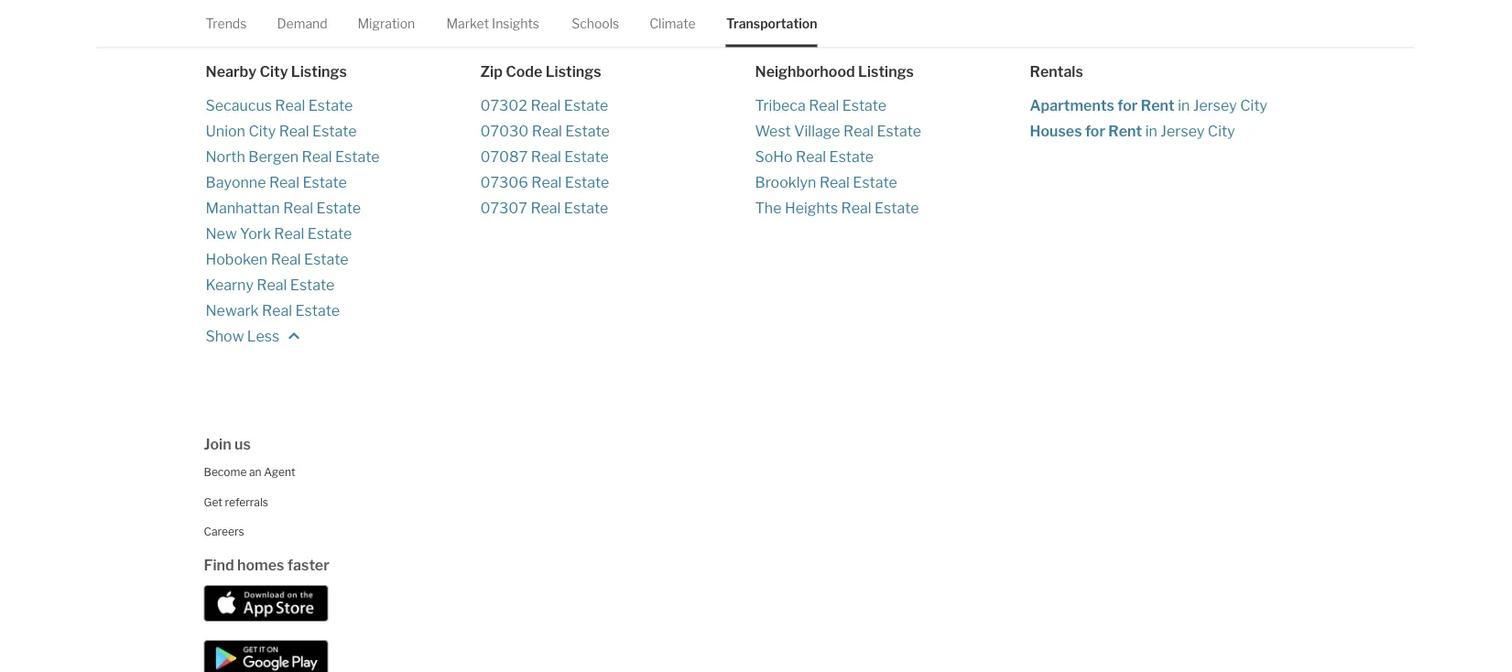 Task type: describe. For each thing, give the bounding box(es) containing it.
york
[[240, 225, 271, 243]]

neighborhood listings
[[755, 63, 914, 81]]

new
[[206, 225, 237, 243]]

neighborhood
[[755, 63, 855, 81]]

bayonne
[[206, 174, 266, 192]]

climate link
[[650, 0, 696, 47]]

heights
[[785, 200, 838, 217]]

tribeca
[[755, 97, 806, 115]]

climate
[[650, 16, 696, 31]]

real down the village
[[796, 148, 827, 166]]

07306 real estate link
[[481, 170, 755, 196]]

migration
[[358, 16, 415, 31]]

neighborhood listings heading
[[755, 62, 1030, 82]]

schools
[[572, 16, 620, 31]]

real up bergen
[[279, 123, 309, 140]]

transportation
[[726, 16, 818, 31]]

find
[[204, 556, 234, 574]]

soho
[[755, 148, 793, 166]]

07030 real estate link
[[481, 119, 755, 145]]

estate down the 07030 real estate link
[[565, 148, 609, 166]]

real right kearny
[[257, 276, 287, 294]]

estate down the tribeca real estate link
[[877, 123, 922, 140]]

an
[[249, 466, 262, 479]]

07302 real estate link
[[481, 93, 755, 119]]

real right the village
[[844, 123, 874, 140]]

us
[[235, 436, 251, 454]]

zip code listings
[[481, 63, 602, 81]]

07306
[[481, 174, 529, 192]]

rentals heading
[[1030, 62, 1305, 82]]

real down bergen
[[269, 174, 300, 192]]

estate down kearny real estate link
[[295, 302, 340, 320]]

trends link
[[206, 0, 247, 47]]

1 vertical spatial rent
[[1109, 123, 1143, 140]]

insights
[[492, 16, 540, 31]]

soho real estate link
[[755, 145, 1030, 170]]

market insights link
[[447, 0, 540, 47]]

1 l from the top
[[247, 11, 256, 29]]

real down nearby city listings
[[275, 97, 305, 115]]

become an agent button
[[204, 466, 296, 479]]

estate down brooklyn real estate 'link'
[[875, 200, 919, 217]]

tribeca real estate west village real estate soho real estate brooklyn real estate the heights real estate
[[755, 97, 922, 217]]

bayonne real estate link
[[206, 170, 481, 196]]

agent
[[264, 466, 296, 479]]

estate down the village
[[830, 148, 874, 166]]

kearny real estate link
[[206, 273, 481, 298]]

estate down manhattan real estate link
[[308, 225, 352, 243]]

estate down the secaucus real estate link
[[313, 123, 357, 140]]

1 show l ess from the top
[[206, 11, 283, 29]]

real up the village
[[809, 97, 839, 115]]

west village real estate link
[[755, 119, 1030, 145]]

07302 real estate 07030 real estate 07087 real estate 07306 real estate 07307 real estate
[[481, 97, 610, 217]]

estate down bayonne real estate link
[[317, 200, 361, 217]]

zip code listings heading
[[481, 62, 755, 82]]

newark
[[206, 302, 259, 320]]

07087 real estate link
[[481, 145, 755, 170]]

referrals
[[225, 496, 268, 509]]

demand link
[[277, 0, 328, 47]]

estate up the 07030 real estate link
[[564, 97, 609, 115]]

get referrals button
[[204, 496, 268, 509]]

2 show from the top
[[206, 328, 244, 346]]

join
[[204, 436, 231, 454]]

get
[[204, 496, 223, 509]]

estate down soho real estate 'link'
[[853, 174, 898, 192]]

real down bayonne real estate link
[[283, 200, 314, 217]]

07087
[[481, 148, 528, 166]]

houses
[[1030, 123, 1083, 140]]

real right york
[[274, 225, 305, 243]]

secaucus real estate union city real estate north bergen real estate bayonne real estate manhattan real estate new york real estate hoboken real estate kearny real estate newark real estate
[[206, 97, 380, 320]]

0 vertical spatial rent
[[1141, 97, 1175, 115]]

real right the newark
[[262, 302, 292, 320]]

estate down north bergen real estate link at the top left of page
[[303, 174, 347, 192]]

0 horizontal spatial for
[[1086, 123, 1106, 140]]



Task type: locate. For each thing, give the bounding box(es) containing it.
estate down 07087 real estate link
[[565, 174, 610, 192]]

real right 07030
[[532, 123, 562, 140]]

hoboken
[[206, 251, 268, 269]]

real right "07306"
[[532, 174, 562, 192]]

real up heights
[[820, 174, 850, 192]]

2 listings from the left
[[546, 63, 602, 81]]

download the redfin app on the apple app store image
[[204, 586, 328, 622]]

kearny
[[206, 276, 254, 294]]

real
[[275, 97, 305, 115], [531, 97, 561, 115], [809, 97, 839, 115], [279, 123, 309, 140], [532, 123, 562, 140], [844, 123, 874, 140], [302, 148, 332, 166], [531, 148, 562, 166], [796, 148, 827, 166], [269, 174, 300, 192], [532, 174, 562, 192], [820, 174, 850, 192], [283, 200, 314, 217], [531, 200, 561, 217], [842, 200, 872, 217], [274, 225, 305, 243], [271, 251, 301, 269], [257, 276, 287, 294], [262, 302, 292, 320]]

1 vertical spatial l
[[247, 328, 256, 346]]

real down union city real estate link
[[302, 148, 332, 166]]

north
[[206, 148, 245, 166]]

secaucus
[[206, 97, 272, 115]]

1 vertical spatial show
[[206, 328, 244, 346]]

rent down rentals heading
[[1141, 97, 1175, 115]]

estate down 07302 real estate link
[[566, 123, 610, 140]]

estate
[[309, 97, 353, 115], [564, 97, 609, 115], [843, 97, 887, 115], [313, 123, 357, 140], [566, 123, 610, 140], [877, 123, 922, 140], [335, 148, 380, 166], [565, 148, 609, 166], [830, 148, 874, 166], [303, 174, 347, 192], [565, 174, 610, 192], [853, 174, 898, 192], [317, 200, 361, 217], [564, 200, 609, 217], [875, 200, 919, 217], [308, 225, 352, 243], [304, 251, 349, 269], [290, 276, 335, 294], [295, 302, 340, 320]]

join us
[[204, 436, 251, 454]]

ess right trends
[[256, 11, 280, 29]]

market
[[447, 16, 489, 31]]

1 horizontal spatial for
[[1118, 97, 1138, 115]]

show l ess down the newark
[[206, 328, 283, 346]]

listings for nearby city listings
[[291, 63, 347, 81]]

07302
[[481, 97, 528, 115]]

0 vertical spatial show l ess
[[206, 11, 283, 29]]

tribeca real estate link
[[755, 93, 1030, 119]]

0 vertical spatial l
[[247, 11, 256, 29]]

union city real estate link
[[206, 119, 481, 145]]

2 l from the top
[[247, 328, 256, 346]]

for down apartments
[[1086, 123, 1106, 140]]

careers
[[204, 526, 244, 539]]

07307 real estate link
[[481, 196, 755, 222]]

estate up west village real estate link
[[843, 97, 887, 115]]

show l ess
[[206, 11, 283, 29], [206, 328, 283, 346]]

bergen
[[249, 148, 299, 166]]

0 horizontal spatial listings
[[291, 63, 347, 81]]

l down the newark
[[247, 328, 256, 346]]

show up nearby
[[206, 11, 244, 29]]

estate down "07306 real estate" link
[[564, 200, 609, 217]]

estate down hoboken real estate link at the left top
[[290, 276, 335, 294]]

estate down new york real estate link
[[304, 251, 349, 269]]

zip
[[481, 63, 503, 81]]

1 ess from the top
[[256, 11, 280, 29]]

real down 'zip code listings'
[[531, 97, 561, 115]]

listings inside "heading"
[[291, 63, 347, 81]]

2 ess from the top
[[256, 328, 280, 346]]

listings for zip code listings
[[546, 63, 602, 81]]

real down york
[[271, 251, 301, 269]]

real down brooklyn real estate 'link'
[[842, 200, 872, 217]]

hoboken real estate link
[[206, 247, 481, 273]]

the heights real estate link
[[755, 196, 1030, 222]]

1 vertical spatial for
[[1086, 123, 1106, 140]]

listings inside heading
[[859, 63, 914, 81]]

listings up the secaucus real estate link
[[291, 63, 347, 81]]

demand
[[277, 16, 328, 31]]

07030
[[481, 123, 529, 140]]

0 vertical spatial show
[[206, 11, 244, 29]]

1 listings from the left
[[291, 63, 347, 81]]

listings
[[291, 63, 347, 81], [546, 63, 602, 81], [859, 63, 914, 81]]

nearby city listings
[[206, 63, 347, 81]]

city inside "heading"
[[260, 63, 288, 81]]

apartments for rent in jersey city houses for rent in jersey city
[[1030, 97, 1268, 140]]

north bergen real estate link
[[206, 145, 481, 170]]

nearby
[[206, 63, 257, 81]]

ess down the newark
[[256, 328, 280, 346]]

become
[[204, 466, 247, 479]]

nearby city listings heading
[[206, 62, 481, 82]]

brooklyn
[[755, 174, 817, 192]]

1 horizontal spatial in
[[1178, 97, 1190, 115]]

rent
[[1141, 97, 1175, 115], [1109, 123, 1143, 140]]

for down rentals heading
[[1118, 97, 1138, 115]]

0 vertical spatial for
[[1118, 97, 1138, 115]]

l right trends
[[247, 11, 256, 29]]

faster
[[288, 556, 330, 574]]

1 vertical spatial in
[[1146, 123, 1158, 140]]

1 horizontal spatial listings
[[546, 63, 602, 81]]

city
[[260, 63, 288, 81], [1241, 97, 1268, 115], [249, 123, 276, 140], [1208, 123, 1236, 140]]

0 vertical spatial in
[[1178, 97, 1190, 115]]

manhattan real estate link
[[206, 196, 481, 222]]

real right 07087
[[531, 148, 562, 166]]

manhattan
[[206, 200, 280, 217]]

transportation link
[[726, 0, 818, 47]]

for
[[1118, 97, 1138, 115], [1086, 123, 1106, 140]]

l
[[247, 11, 256, 29], [247, 328, 256, 346]]

schools link
[[572, 0, 620, 47]]

listings up the tribeca real estate link
[[859, 63, 914, 81]]

apartments
[[1030, 97, 1115, 115]]

listings inside heading
[[546, 63, 602, 81]]

show l ess up nearby
[[206, 11, 283, 29]]

download the redfin app from the google play store image
[[204, 641, 328, 673]]

migration link
[[358, 0, 415, 47]]

union
[[206, 123, 246, 140]]

estate up union city real estate link
[[309, 97, 353, 115]]

0 vertical spatial ess
[[256, 11, 280, 29]]

trends
[[206, 16, 247, 31]]

village
[[795, 123, 841, 140]]

estate down union city real estate link
[[335, 148, 380, 166]]

show
[[206, 11, 244, 29], [206, 328, 244, 346]]

show down the newark
[[206, 328, 244, 346]]

2 horizontal spatial listings
[[859, 63, 914, 81]]

get referrals
[[204, 496, 268, 509]]

2 show l ess from the top
[[206, 328, 283, 346]]

become an agent
[[204, 466, 296, 479]]

1 show from the top
[[206, 11, 244, 29]]

1 vertical spatial ess
[[256, 328, 280, 346]]

rent down apartments
[[1109, 123, 1143, 140]]

find homes faster
[[204, 556, 330, 574]]

newark real estate link
[[206, 298, 481, 324]]

jersey
[[1194, 97, 1238, 115], [1161, 123, 1205, 140]]

west
[[755, 123, 791, 140]]

homes
[[237, 556, 284, 574]]

1 vertical spatial show l ess
[[206, 328, 283, 346]]

listings right code
[[546, 63, 602, 81]]

new york real estate link
[[206, 222, 481, 247]]

rentals
[[1030, 63, 1084, 81]]

0 vertical spatial jersey
[[1194, 97, 1238, 115]]

07307
[[481, 200, 528, 217]]

careers button
[[204, 526, 244, 539]]

secaucus real estate link
[[206, 93, 481, 119]]

market insights
[[447, 16, 540, 31]]

3 listings from the left
[[859, 63, 914, 81]]

in
[[1178, 97, 1190, 115], [1146, 123, 1158, 140]]

real right the 07307 at the left of page
[[531, 200, 561, 217]]

ess
[[256, 11, 280, 29], [256, 328, 280, 346]]

brooklyn real estate link
[[755, 170, 1030, 196]]

the
[[755, 200, 782, 217]]

code
[[506, 63, 543, 81]]

city inside secaucus real estate union city real estate north bergen real estate bayonne real estate manhattan real estate new york real estate hoboken real estate kearny real estate newark real estate
[[249, 123, 276, 140]]

1 vertical spatial jersey
[[1161, 123, 1205, 140]]

0 horizontal spatial in
[[1146, 123, 1158, 140]]



Task type: vqa. For each thing, say whether or not it's contained in the screenshot.
Show
yes



